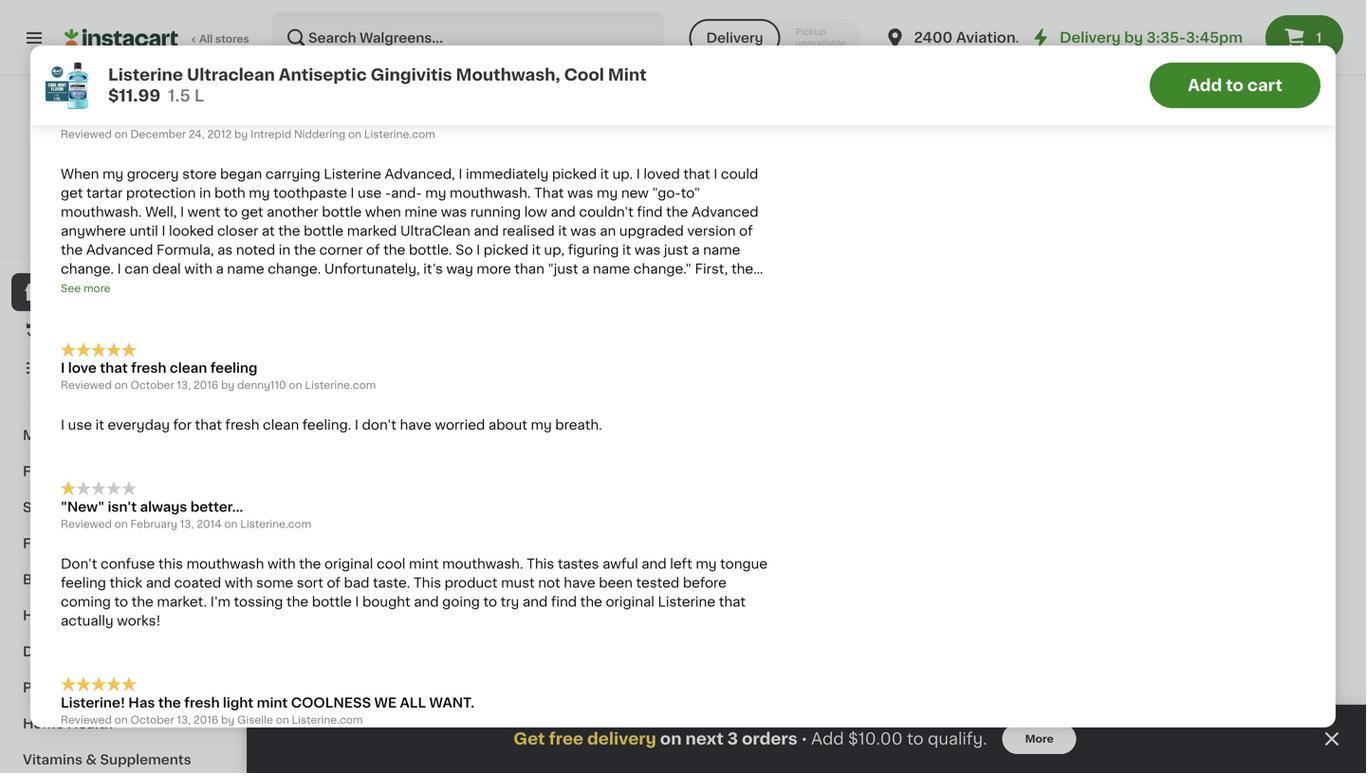 Task type: vqa. For each thing, say whether or not it's contained in the screenshot.
1st Free from the left
yes



Task type: describe. For each thing, give the bounding box(es) containing it.
niddering
[[294, 129, 346, 139]]

bought
[[363, 596, 411, 609]]

and left going
[[414, 596, 439, 609]]

0 horizontal spatial this
[[414, 577, 441, 590]]

2012
[[207, 129, 232, 139]]

$11.99
[[108, 88, 161, 104]]

don't
[[362, 419, 397, 432]]

prices
[[140, 211, 174, 222]]

i left don't
[[355, 419, 359, 432]]

all
[[400, 697, 426, 710]]

1.5
[[168, 88, 191, 104]]

intrepid
[[251, 129, 291, 139]]

get free delivery on next 3 orders • add $10.00 to qualify.
[[514, 731, 988, 747]]

product
[[445, 577, 498, 590]]

delivery
[[587, 731, 657, 747]]

i use it everyday for that fresh clean feeling. i don't have worried about my breath.
[[61, 419, 602, 432]]

& for food
[[61, 537, 72, 550]]

2400 aviation dr
[[914, 31, 1037, 45]]

feeling inside don't confuse this mouthwash with the original cool mint mouthwash. this tastes awful and left my tongue feeling thick and coated with some sort of bad taste. this product must not have been tested before coming to the market. i'm tossing the bottle i bought and going to try and find the original listerine that actually works!
[[61, 577, 106, 590]]

listerine.com inside i love that fresh clean feeling reviewed on october 13, 2016 by denny110 on  listerine.com
[[305, 380, 376, 391]]

the inside listerine! has the fresh light mint coolness we all want. reviewed on october 13, 2016 by giselle on  listerine.com
[[158, 697, 181, 710]]

3:45pm
[[1186, 31, 1243, 45]]

confuse
[[101, 558, 155, 571]]

dr
[[1019, 31, 1037, 45]]

vitamins
[[23, 754, 83, 767]]

personal care link
[[11, 670, 231, 706]]

delivery by 3:35-3:45pm link
[[1030, 27, 1243, 49]]

worried
[[435, 419, 485, 432]]

0 vertical spatial this
[[527, 558, 554, 571]]

i left use
[[61, 419, 65, 432]]

shop
[[53, 286, 89, 299]]

october inside listerine! has the fresh light mint coolness we all want. reviewed on october 13, 2016 by giselle on  listerine.com
[[130, 715, 174, 726]]

first aid & safety
[[23, 465, 142, 478]]

medicine
[[23, 429, 86, 442]]

on down isn't
[[114, 519, 128, 530]]

drinks link
[[11, 634, 231, 670]]

tongue
[[720, 558, 768, 571]]

mouthwash.
[[442, 558, 524, 571]]

gluten- for gluten-free vegan
[[463, 742, 504, 752]]

everyday store prices
[[57, 211, 174, 222]]

denny110
[[237, 380, 286, 391]]

love
[[68, 362, 97, 375]]

product group containing gluten-free
[[461, 591, 623, 773]]

0 horizontal spatial have
[[400, 419, 432, 432]]

2016 inside listerine! has the fresh light mint coolness we all want. reviewed on october 13, 2016 by giselle on  listerine.com
[[193, 715, 219, 726]]

vitamins & supplements
[[23, 754, 191, 767]]

personal
[[23, 681, 83, 695]]

service type group
[[689, 19, 861, 57]]

health
[[67, 717, 113, 731]]

see
[[61, 283, 81, 294]]

gluten-free
[[993, 742, 1058, 752]]

aid
[[57, 465, 79, 478]]

get
[[514, 731, 545, 747]]

free for gluten-free
[[1034, 742, 1058, 752]]

3
[[728, 731, 738, 747]]

and up tested
[[642, 558, 667, 571]]

coated
[[174, 577, 221, 590]]

was
[[204, 110, 233, 124]]

item carousel region
[[285, 523, 1329, 773]]

gluten-free button
[[991, 591, 1152, 773]]

mint inside listerine! has the fresh light mint coolness we all want. reviewed on october 13, 2016 by giselle on  listerine.com
[[257, 697, 288, 710]]

don't confuse this mouthwash with the original cool mint mouthwash. this tastes awful and left my tongue feeling thick and coated with some sort of bad taste. this product must not have been tested before coming to the market. i'm tossing the bottle i bought and going to try and find the original listerine that actually works!
[[61, 558, 768, 628]]

1 product group from the left
[[285, 591, 446, 773]]

walgreens link
[[79, 99, 163, 205]]

better...
[[191, 501, 243, 514]]

1 horizontal spatial that
[[195, 419, 222, 432]]

kenvue it pays to be prepared check the ingredients in your medicine use only 1 product that contains acetominophen at a time band-aid is a registered trademark. mcneil consumer pharmaceuticals co. 2023 use products only as directed. jjci 2023 image
[[286, 279, 677, 499]]

cool
[[377, 558, 406, 571]]

& inside 'link'
[[82, 465, 94, 478]]

giselle
[[237, 715, 273, 726]]

2016 inside i love that fresh clean feeling reviewed on october 13, 2016 by denny110 on  listerine.com
[[193, 380, 219, 391]]

has
[[128, 697, 155, 710]]

$10.00
[[848, 731, 903, 747]]

everyday
[[108, 419, 170, 432]]

pantry
[[75, 537, 120, 550]]

to inside button
[[1226, 77, 1244, 93]]

we
[[374, 697, 397, 710]]

going
[[442, 596, 480, 609]]

market.
[[157, 596, 207, 609]]

• sponsored: unwrap brush time joy with gifts that brighten their smile. shop now. image
[[285, 106, 1329, 237]]

0 horizontal spatial with
[[225, 577, 253, 590]]

0 vertical spatial with
[[268, 558, 296, 571]]

food & pantry
[[23, 537, 120, 550]]

store
[[110, 211, 138, 222]]

coolness
[[291, 697, 371, 710]]

medicine link
[[11, 418, 231, 454]]

about
[[489, 419, 528, 432]]

before
[[683, 577, 727, 590]]

by inside i love that fresh clean feeling reviewed on october 13, 2016 by denny110 on  listerine.com
[[221, 380, 235, 391]]

more
[[1026, 734, 1054, 745]]

add inside button
[[1188, 77, 1223, 93]]

100% satisfaction guarantee
[[48, 230, 201, 241]]

on inside treatment tracker modal dialog
[[660, 731, 682, 747]]

isn't
[[108, 501, 137, 514]]

neutrogena makeup re
[[1283, 346, 1367, 435]]

3 product group from the left
[[638, 591, 799, 773]]

breath.
[[555, 419, 602, 432]]

stoc
[[1347, 439, 1367, 449]]

add to cart
[[1188, 77, 1283, 93]]

13, inside i love that fresh clean feeling reviewed on october 13, 2016 by denny110 on  listerine.com
[[177, 380, 191, 391]]

and down not
[[523, 596, 548, 609]]

more button
[[1003, 724, 1077, 754]]

100%
[[48, 230, 77, 241]]

orders
[[742, 731, 798, 747]]

delivery button
[[689, 19, 781, 57]]

many
[[1302, 439, 1332, 449]]

october inside i love that fresh clean feeling reviewed on october 13, 2016 by denny110 on  listerine.com
[[130, 380, 174, 391]]

lists
[[53, 362, 86, 375]]

that inside don't confuse this mouthwash with the original cool mint mouthwash. this tastes awful and left my tongue feeling thick and coated with some sort of bad taste. this product must not have been tested before coming to the market. i'm tossing the bottle i bought and going to try and find the original listerine that actually works!
[[719, 596, 746, 609]]

first
[[23, 465, 53, 478]]

ultraclean
[[187, 67, 275, 83]]

antiseptic
[[279, 67, 367, 83]]

1
[[1317, 31, 1322, 45]]

and down this
[[146, 577, 171, 590]]

vitamins & supplements link
[[11, 742, 231, 773]]

food
[[23, 537, 58, 550]]



Task type: locate. For each thing, give the bounding box(es) containing it.
supplements
[[100, 754, 191, 767]]

in
[[1335, 439, 1344, 449]]

this right taste.
[[414, 577, 441, 590]]

2 horizontal spatial that
[[719, 596, 746, 609]]

by right 2012
[[234, 129, 248, 139]]

fresh inside i love that fresh clean feeling reviewed on october 13, 2016 by denny110 on  listerine.com
[[131, 362, 167, 375]]

reviewed down listerine! in the bottom left of the page
[[61, 715, 112, 726]]

on up everyday
[[114, 380, 128, 391]]

1 horizontal spatial clean
[[263, 419, 299, 432]]

0 vertical spatial have
[[400, 419, 432, 432]]

0 horizontal spatial original
[[325, 558, 373, 571]]

fresh for light
[[184, 697, 220, 710]]

delivery inside delivery "button"
[[707, 31, 764, 45]]

0 vertical spatial clean
[[170, 362, 207, 375]]

2 vertical spatial that
[[719, 596, 746, 609]]

december
[[130, 129, 186, 139]]

gluten- left get
[[463, 742, 504, 752]]

1 horizontal spatial free
[[1034, 742, 1058, 752]]

for
[[173, 419, 192, 432]]

to inside treatment tracker modal dialog
[[907, 731, 924, 747]]

gluten- right qualify.
[[993, 742, 1034, 752]]

light
[[223, 697, 254, 710]]

1 vertical spatial feeling
[[61, 577, 106, 590]]

0 vertical spatial october
[[130, 380, 174, 391]]

l
[[194, 88, 204, 104]]

listerine.com up some at left bottom
[[240, 519, 311, 530]]

the right find
[[581, 596, 603, 609]]

listerine inside listerine ultraclean antiseptic gingivitis mouthwash, cool mint $11.99 1.5 l
[[108, 67, 183, 83]]

"new" isn't always better... reviewed on february 13, 2014 on  listerine.com
[[61, 501, 311, 530]]

1 vertical spatial 2016
[[193, 715, 219, 726]]

1 horizontal spatial original
[[606, 596, 655, 609]]

by left "denny110"
[[221, 380, 235, 391]]

clean down "denny110"
[[263, 419, 299, 432]]

1 vertical spatial with
[[225, 577, 253, 590]]

& right aid
[[82, 465, 94, 478]]

that down before
[[719, 596, 746, 609]]

mint right cool
[[409, 558, 439, 571]]

original down been
[[606, 596, 655, 609]]

this up not
[[527, 558, 554, 571]]

add down 3:45pm
[[1188, 77, 1223, 93]]

0 horizontal spatial delivery
[[707, 31, 764, 45]]

1 horizontal spatial gluten-
[[993, 742, 1034, 752]]

& for snacks
[[76, 501, 87, 514]]

24,
[[189, 129, 205, 139]]

with down mouthwash
[[225, 577, 253, 590]]

household link
[[11, 598, 231, 634]]

care
[[86, 681, 119, 695]]

1 vertical spatial this
[[414, 577, 441, 590]]

1 2016 from the top
[[193, 380, 219, 391]]

household
[[23, 609, 97, 623]]

1 vertical spatial my
[[696, 558, 717, 571]]

with up some at left bottom
[[268, 558, 296, 571]]

product group
[[285, 591, 446, 773], [461, 591, 623, 773], [638, 591, 799, 773]]

& down health
[[86, 754, 97, 767]]

cool
[[564, 67, 604, 83]]

bad
[[344, 577, 370, 590]]

reviewed inside "advanced" formula was better reviewed on december 24, 2012 by intrepid niddering on  listerine.com
[[61, 129, 112, 139]]

"advanced" formula was better reviewed on december 24, 2012 by intrepid niddering on  listerine.com
[[61, 110, 435, 139]]

0 horizontal spatial gluten-
[[463, 742, 504, 752]]

feeling up coming on the left of page
[[61, 577, 106, 590]]

1 horizontal spatial product group
[[461, 591, 623, 773]]

0 vertical spatial that
[[100, 362, 128, 375]]

treatment tracker modal dialog
[[247, 705, 1367, 773]]

on right 2014
[[224, 519, 238, 530]]

1 vertical spatial mint
[[257, 697, 288, 710]]

gluten-
[[463, 742, 504, 752], [993, 742, 1034, 752]]

1 horizontal spatial have
[[564, 577, 596, 590]]

13, inside listerine! has the fresh light mint coolness we all want. reviewed on october 13, 2016 by giselle on  listerine.com
[[177, 715, 191, 726]]

1 horizontal spatial my
[[696, 558, 717, 571]]

delivery by 3:35-3:45pm
[[1060, 31, 1243, 45]]

all stores
[[199, 34, 249, 44]]

3 reviewed from the top
[[61, 519, 112, 530]]

gluten- for gluten-free
[[993, 742, 1034, 752]]

taste.
[[373, 577, 410, 590]]

add
[[1188, 77, 1223, 93], [811, 731, 844, 747]]

find
[[551, 596, 577, 609]]

& left candy
[[76, 501, 87, 514]]

add right the •
[[811, 731, 844, 747]]

add inside treatment tracker modal dialog
[[811, 731, 844, 747]]

that right love
[[100, 362, 128, 375]]

delivery inside delivery by 3:35-3:45pm link
[[1060, 31, 1121, 45]]

all
[[199, 34, 213, 44]]

on left next
[[660, 731, 682, 747]]

& for vitamins
[[86, 754, 97, 767]]

by inside listerine! has the fresh light mint coolness we all want. reviewed on october 13, 2016 by giselle on  listerine.com
[[221, 715, 235, 726]]

1 reviewed from the top
[[61, 129, 112, 139]]

feeling up "denny110"
[[210, 362, 258, 375]]

october up everyday
[[130, 380, 174, 391]]

snacks & candy
[[23, 501, 135, 514]]

have inside don't confuse this mouthwash with the original cool mint mouthwash. this tastes awful and left my tongue feeling thick and coated with some sort of bad taste. this product must not have been tested before coming to the market. i'm tossing the bottle i bought and going to try and find the original listerine that actually works!
[[564, 577, 596, 590]]

i down bad
[[355, 596, 359, 609]]

try
[[501, 596, 519, 609]]

gingivitis
[[371, 67, 452, 83]]

13, up the supplements
[[177, 715, 191, 726]]

0 horizontal spatial product group
[[285, 591, 446, 773]]

all stores link
[[65, 11, 251, 65]]

on down the "advanced"
[[114, 129, 128, 139]]

on right the giselle
[[276, 715, 289, 726]]

the up works! on the left bottom
[[132, 596, 154, 609]]

4 reviewed from the top
[[61, 715, 112, 726]]

have
[[400, 419, 432, 432], [564, 577, 596, 590]]

everyday
[[57, 211, 107, 222]]

i inside don't confuse this mouthwash with the original cool mint mouthwash. this tastes awful and left my tongue feeling thick and coated with some sort of bad taste. this product must not have been tested before coming to the market. i'm tossing the bottle i bought and going to try and find the original listerine that actually works!
[[355, 596, 359, 609]]

0 vertical spatial listerine
[[108, 67, 183, 83]]

1 vertical spatial that
[[195, 419, 222, 432]]

have down tastes
[[564, 577, 596, 590]]

listerine!
[[61, 697, 125, 710]]

2 gluten- from the left
[[993, 742, 1034, 752]]

2 horizontal spatial fresh
[[225, 419, 260, 432]]

1 vertical spatial original
[[606, 596, 655, 609]]

stores
[[215, 34, 249, 44]]

see more
[[61, 283, 111, 294]]

october down "has"
[[130, 715, 174, 726]]

listerine down before
[[658, 596, 716, 609]]

listerine.com down listerine ultraclean antiseptic gingivitis mouthwash, cool mint $11.99 1.5 l
[[364, 129, 435, 139]]

i left love
[[61, 362, 65, 375]]

feeling inside i love that fresh clean feeling reviewed on october 13, 2016 by denny110 on  listerine.com
[[210, 362, 258, 375]]

clean up the for
[[170, 362, 207, 375]]

on right niddering
[[348, 129, 362, 139]]

mint
[[409, 558, 439, 571], [257, 697, 288, 710]]

kenvue image
[[693, 318, 727, 352]]

1 vertical spatial fresh
[[225, 419, 260, 432]]

"new"
[[61, 501, 104, 514]]

•
[[802, 732, 808, 747]]

reviewed down the "advanced"
[[61, 129, 112, 139]]

reviewed inside the "new" isn't always better... reviewed on february 13, 2014 on  listerine.com
[[61, 519, 112, 530]]

1 vertical spatial listerine
[[658, 596, 716, 609]]

to left try
[[484, 596, 497, 609]]

to right the $10.00
[[907, 731, 924, 747]]

don't
[[61, 558, 97, 571]]

2014
[[197, 519, 222, 530]]

2400 aviation dr button
[[884, 11, 1037, 65]]

fresh inside listerine! has the fresh light mint coolness we all want. reviewed on october 13, 2016 by giselle on  listerine.com
[[184, 697, 220, 710]]

the down sort
[[287, 596, 309, 609]]

reviewed
[[61, 129, 112, 139], [61, 380, 112, 391], [61, 519, 112, 530], [61, 715, 112, 726]]

my inside don't confuse this mouthwash with the original cool mint mouthwash. this tastes awful and left my tongue feeling thick and coated with some sort of bad taste. this product must not have been tested before coming to the market. i'm tossing the bottle i bought and going to try and find the original listerine that actually works!
[[696, 558, 717, 571]]

to left "cart"
[[1226, 77, 1244, 93]]

clean inside i love that fresh clean feeling reviewed on october 13, 2016 by denny110 on  listerine.com
[[170, 362, 207, 375]]

main content containing get free delivery
[[247, 76, 1367, 773]]

listerine.com up i use it everyday for that fresh clean feeling. i don't have worried about my breath.
[[305, 380, 376, 391]]

i inside i love that fresh clean feeling reviewed on october 13, 2016 by denny110 on  listerine.com
[[61, 362, 65, 375]]

this
[[158, 558, 183, 571]]

my right the about
[[531, 419, 552, 432]]

$8.29 element
[[1283, 318, 1367, 343]]

2 reviewed from the top
[[61, 380, 112, 391]]

2 horizontal spatial product group
[[638, 591, 799, 773]]

have right don't
[[400, 419, 432, 432]]

awful
[[603, 558, 638, 571]]

free
[[549, 731, 584, 747]]

feeling
[[210, 362, 258, 375], [61, 577, 106, 590]]

february
[[130, 519, 177, 530]]

free
[[504, 742, 528, 752], [1034, 742, 1058, 752]]

1 vertical spatial 13,
[[180, 519, 194, 530]]

the right "has"
[[158, 697, 181, 710]]

safety
[[97, 465, 142, 478]]

1 vertical spatial october
[[130, 715, 174, 726]]

mouthwash,
[[456, 67, 561, 83]]

this
[[527, 558, 554, 571], [414, 577, 441, 590]]

must
[[501, 577, 535, 590]]

fresh left the light on the bottom of the page
[[184, 697, 220, 710]]

free right qualify.
[[1034, 742, 1058, 752]]

better
[[236, 110, 280, 124]]

to
[[1226, 77, 1244, 93], [114, 596, 128, 609], [484, 596, 497, 609], [907, 731, 924, 747]]

2 vertical spatial fresh
[[184, 697, 220, 710]]

1 free from the left
[[504, 742, 528, 752]]

1 horizontal spatial add
[[1188, 77, 1223, 93]]

0 vertical spatial my
[[531, 419, 552, 432]]

None search field
[[271, 11, 665, 65]]

gluten- inside button
[[993, 742, 1034, 752]]

0 horizontal spatial my
[[531, 419, 552, 432]]

fresh up everyday
[[131, 362, 167, 375]]

0 vertical spatial feeling
[[210, 362, 258, 375]]

2016 left "denny110"
[[193, 380, 219, 391]]

2 free from the left
[[1034, 742, 1058, 752]]

1 horizontal spatial mint
[[409, 558, 439, 571]]

food & pantry link
[[11, 526, 231, 562]]

2 2016 from the top
[[193, 715, 219, 726]]

2400
[[914, 31, 953, 45]]

reviewed inside listerine! has the fresh light mint coolness we all want. reviewed on october 13, 2016 by giselle on  listerine.com
[[61, 715, 112, 726]]

listerine inside don't confuse this mouthwash with the original cool mint mouthwash. this tastes awful and left my tongue feeling thick and coated with some sort of bad taste. this product must not have been tested before coming to the market. i'm tossing the bottle i bought and going to try and find the original listerine that actually works!
[[658, 596, 716, 609]]

with
[[268, 558, 296, 571], [225, 577, 253, 590]]

first aid & safety link
[[11, 454, 231, 490]]

mint inside don't confuse this mouthwash with the original cool mint mouthwash. this tastes awful and left my tongue feeling thick and coated with some sort of bad taste. this product must not have been tested before coming to the market. i'm tossing the bottle i bought and going to try and find the original listerine that actually works!
[[409, 558, 439, 571]]

my up before
[[696, 558, 717, 571]]

instacart logo image
[[65, 27, 178, 49]]

0 horizontal spatial clean
[[170, 362, 207, 375]]

add to cart button
[[1150, 63, 1321, 108]]

main content
[[247, 76, 1367, 773]]

0 vertical spatial 13,
[[177, 380, 191, 391]]

1 october from the top
[[130, 380, 174, 391]]

gluten-free vegan
[[463, 742, 570, 752]]

1 horizontal spatial listerine
[[658, 596, 716, 609]]

free inside button
[[1034, 742, 1058, 752]]

1 horizontal spatial delivery
[[1060, 31, 1121, 45]]

0 horizontal spatial free
[[504, 742, 528, 752]]

mint up the giselle
[[257, 697, 288, 710]]

walgreens
[[85, 189, 157, 202]]

0 vertical spatial original
[[325, 558, 373, 571]]

original up bad
[[325, 558, 373, 571]]

13, left 2014
[[180, 519, 194, 530]]

everyday store prices link
[[57, 209, 185, 224]]

2 vertical spatial 13,
[[177, 715, 191, 726]]

0 vertical spatial fresh
[[131, 362, 167, 375]]

some
[[256, 577, 293, 590]]

listerine up "$11.99"
[[108, 67, 183, 83]]

bottle
[[312, 596, 352, 609]]

0 vertical spatial 2016
[[193, 380, 219, 391]]

1 horizontal spatial feeling
[[210, 362, 258, 375]]

delivery for delivery
[[707, 31, 764, 45]]

0 vertical spatial mint
[[409, 558, 439, 571]]

that right the for
[[195, 419, 222, 432]]

mouthwash
[[187, 558, 264, 571]]

on right health
[[114, 715, 128, 726]]

drinks
[[23, 645, 67, 659]]

0 horizontal spatial feeling
[[61, 577, 106, 590]]

delivery for delivery by 3:35-3:45pm
[[1060, 31, 1121, 45]]

on right "denny110"
[[289, 380, 302, 391]]

1 horizontal spatial fresh
[[184, 697, 220, 710]]

vegan
[[536, 742, 570, 752]]

reviewed inside i love that fresh clean feeling reviewed on october 13, 2016 by denny110 on  listerine.com
[[61, 380, 112, 391]]

listerine.com inside "advanced" formula was better reviewed on december 24, 2012 by intrepid niddering on  listerine.com
[[364, 129, 435, 139]]

want.
[[429, 697, 475, 710]]

0 horizontal spatial that
[[100, 362, 128, 375]]

1 gluten- from the left
[[463, 742, 504, 752]]

walgreens logo image
[[79, 99, 163, 182]]

fresh down "denny110"
[[225, 419, 260, 432]]

listerine.com inside listerine! has the fresh light mint coolness we all want. reviewed on october 13, 2016 by giselle on  listerine.com
[[292, 715, 363, 726]]

1 horizontal spatial this
[[527, 558, 554, 571]]

reviewed down "new" at the left bottom
[[61, 519, 112, 530]]

to down thick
[[114, 596, 128, 609]]

13, up the for
[[177, 380, 191, 391]]

mint
[[608, 67, 647, 83]]

clean
[[170, 362, 207, 375], [263, 419, 299, 432]]

listerine ultraclean antiseptic gingivitis mouthwash, cool mint $11.99 1.5 l
[[108, 67, 647, 104]]

0 horizontal spatial add
[[811, 731, 844, 747]]

i love that fresh clean feeling reviewed on october 13, 2016 by denny110 on  listerine.com
[[61, 362, 376, 391]]

by left 3:35-
[[1125, 31, 1144, 45]]

2016 left the giselle
[[193, 715, 219, 726]]

lists link
[[11, 349, 231, 387]]

13, inside the "new" isn't always better... reviewed on february 13, 2014 on  listerine.com
[[180, 519, 194, 530]]

1 horizontal spatial with
[[268, 558, 296, 571]]

1 vertical spatial have
[[564, 577, 596, 590]]

been
[[599, 577, 633, 590]]

2 product group from the left
[[461, 591, 623, 773]]

free for gluten-free vegan
[[504, 742, 528, 752]]

listerine.com inside the "new" isn't always better... reviewed on february 13, 2014 on  listerine.com
[[240, 519, 311, 530]]

guarantee
[[146, 230, 201, 241]]

1 vertical spatial add
[[811, 731, 844, 747]]

100% satisfaction guarantee button
[[30, 224, 212, 243]]

by down the light on the bottom of the page
[[221, 715, 235, 726]]

by inside "advanced" formula was better reviewed on december 24, 2012 by intrepid niddering on  listerine.com
[[234, 129, 248, 139]]

free left vegan
[[504, 742, 528, 752]]

fresh for clean
[[131, 362, 167, 375]]

that inside i love that fresh clean feeling reviewed on october 13, 2016 by denny110 on  listerine.com
[[100, 362, 128, 375]]

0 horizontal spatial mint
[[257, 697, 288, 710]]

left
[[670, 558, 693, 571]]

snacks
[[23, 501, 72, 514]]

0 horizontal spatial listerine
[[108, 67, 183, 83]]

listerine.com down coolness
[[292, 715, 363, 726]]

reviewed down love
[[61, 380, 112, 391]]

1 vertical spatial clean
[[263, 419, 299, 432]]

0 vertical spatial add
[[1188, 77, 1223, 93]]

0 horizontal spatial fresh
[[131, 362, 167, 375]]

2 october from the top
[[130, 715, 174, 726]]

the up sort
[[299, 558, 321, 571]]

the
[[299, 558, 321, 571], [132, 596, 154, 609], [287, 596, 309, 609], [581, 596, 603, 609], [158, 697, 181, 710]]

& up "don't"
[[61, 537, 72, 550]]

see more button
[[61, 281, 111, 296]]



